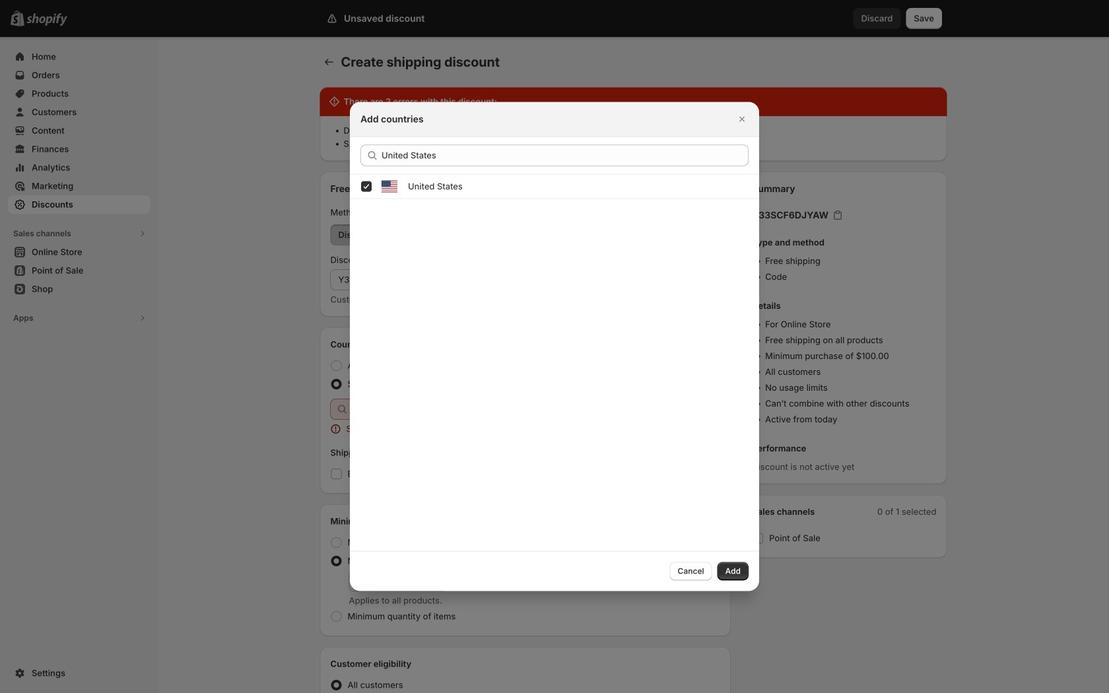 Task type: vqa. For each thing, say whether or not it's contained in the screenshot.
Shopify image
yes



Task type: locate. For each thing, give the bounding box(es) containing it.
dialog
[[0, 102, 1110, 592]]

Search countries text field
[[382, 145, 749, 166]]



Task type: describe. For each thing, give the bounding box(es) containing it.
shopify image
[[26, 13, 67, 26]]



